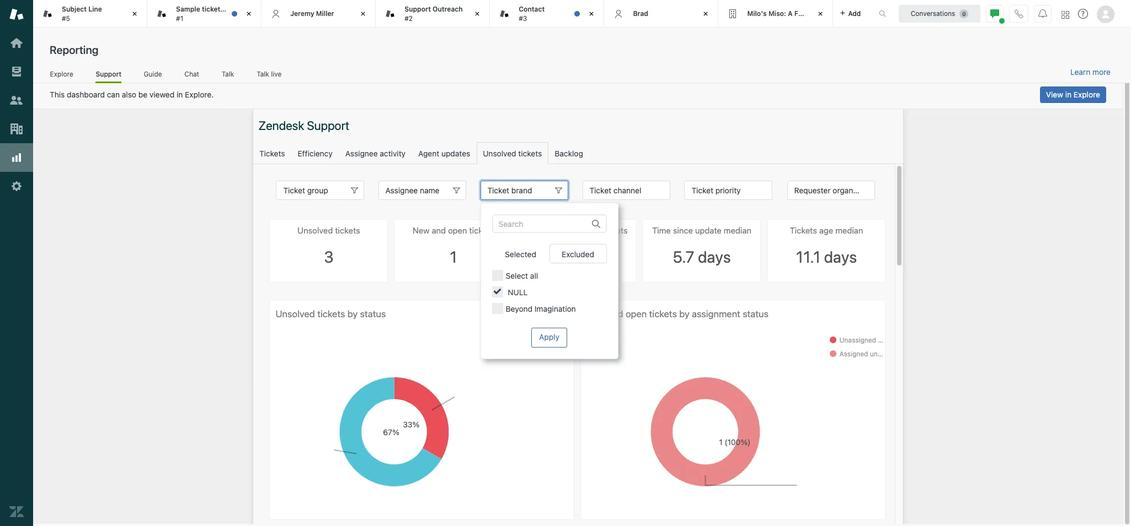 Task type: describe. For each thing, give the bounding box(es) containing it.
meet
[[224, 5, 241, 13]]

can
[[107, 90, 120, 99]]

live
[[271, 70, 282, 78]]

subsidiary
[[822, 9, 856, 18]]

support outreach #2
[[405, 5, 463, 22]]

sample
[[176, 5, 200, 13]]

support for support
[[96, 70, 121, 78]]

talk for talk live
[[257, 70, 269, 78]]

1 close image from the left
[[129, 8, 140, 19]]

milo's
[[747, 9, 767, 18]]

talk live
[[257, 70, 282, 78]]

get help image
[[1078, 9, 1088, 19]]

also
[[122, 90, 136, 99]]

more
[[1093, 67, 1111, 77]]

tab containing sample ticket: meet the ticket
[[147, 0, 273, 28]]

be
[[138, 90, 147, 99]]

tab containing contact
[[490, 0, 604, 28]]

viewed
[[149, 90, 175, 99]]

talk for talk
[[222, 70, 234, 78]]

tab containing support outreach
[[376, 0, 490, 28]]

dashboard
[[67, 90, 105, 99]]

guide
[[144, 70, 162, 78]]

contact
[[519, 5, 545, 13]]

tab containing subject line
[[33, 0, 147, 28]]

brad
[[633, 9, 648, 18]]

zendesk products image
[[1062, 11, 1069, 18]]

foodlez
[[794, 9, 820, 18]]

3 close image from the left
[[472, 8, 483, 19]]

explore.
[[185, 90, 214, 99]]

#3
[[519, 14, 527, 22]]

this
[[50, 90, 65, 99]]

close image for contact
[[586, 8, 597, 19]]

views image
[[9, 65, 24, 79]]

#5
[[62, 14, 70, 22]]

add
[[848, 9, 861, 17]]

zendesk image
[[9, 505, 24, 520]]

1 in from the left
[[177, 90, 183, 99]]

line
[[88, 5, 102, 13]]

miller
[[316, 9, 334, 18]]

chat link
[[184, 70, 199, 82]]



Task type: vqa. For each thing, say whether or not it's contained in the screenshot.
TAGS
no



Task type: locate. For each thing, give the bounding box(es) containing it.
2 horizontal spatial close image
[[701, 8, 712, 19]]

jeremy miller tab
[[262, 0, 376, 28]]

conversations
[[911, 9, 955, 17]]

explore
[[50, 70, 73, 78], [1074, 90, 1100, 99]]

close image right line
[[129, 8, 140, 19]]

jeremy miller
[[290, 9, 334, 18]]

4 tab from the left
[[490, 0, 604, 28]]

button displays agent's chat status as online. image
[[991, 9, 999, 18]]

reporting image
[[9, 151, 24, 165]]

support up the can
[[96, 70, 121, 78]]

view in explore
[[1046, 90, 1100, 99]]

add button
[[833, 0, 867, 27]]

#2
[[405, 14, 413, 22]]

explore up this
[[50, 70, 73, 78]]

2 close image from the left
[[586, 8, 597, 19]]

close image for sample ticket: meet the ticket
[[243, 8, 254, 19]]

0 horizontal spatial close image
[[243, 8, 254, 19]]

main element
[[0, 0, 33, 527]]

talk
[[222, 70, 234, 78], [257, 70, 269, 78]]

talk live link
[[256, 70, 282, 82]]

close image right outreach
[[472, 8, 483, 19]]

close image left milo's
[[701, 8, 712, 19]]

milo's miso: a foodlez subsidiary tab
[[719, 0, 856, 28]]

1 vertical spatial explore
[[1074, 90, 1100, 99]]

in inside view in explore button
[[1065, 90, 1072, 99]]

view in explore button
[[1040, 87, 1106, 103]]

talk left live
[[257, 70, 269, 78]]

close image
[[243, 8, 254, 19], [586, 8, 597, 19], [701, 8, 712, 19]]

contact #3
[[519, 5, 545, 22]]

close image left ticket
[[243, 8, 254, 19]]

0 horizontal spatial support
[[96, 70, 121, 78]]

jeremy
[[290, 9, 314, 18]]

ticket
[[255, 5, 273, 13]]

support inside the support outreach #2
[[405, 5, 431, 13]]

3 tab from the left
[[376, 0, 490, 28]]

1 vertical spatial support
[[96, 70, 121, 78]]

learn more link
[[1071, 67, 1111, 77]]

close image left add popup button
[[815, 8, 826, 19]]

1 horizontal spatial support
[[405, 5, 431, 13]]

milo's miso: a foodlez subsidiary
[[747, 9, 856, 18]]

organizations image
[[9, 122, 24, 136]]

close image
[[129, 8, 140, 19], [358, 8, 369, 19], [472, 8, 483, 19], [815, 8, 826, 19]]

subject line #5
[[62, 5, 102, 22]]

conversations button
[[899, 5, 981, 22]]

explore down learn more link
[[1074, 90, 1100, 99]]

1 horizontal spatial close image
[[586, 8, 597, 19]]

outreach
[[433, 5, 463, 13]]

0 horizontal spatial talk
[[222, 70, 234, 78]]

a
[[788, 9, 793, 18]]

close image inside milo's miso: a foodlez subsidiary tab
[[815, 8, 826, 19]]

0 vertical spatial explore
[[50, 70, 73, 78]]

customers image
[[9, 93, 24, 108]]

support
[[405, 5, 431, 13], [96, 70, 121, 78]]

zendesk support image
[[9, 7, 24, 22]]

ticket:
[[202, 5, 223, 13]]

talk right chat
[[222, 70, 234, 78]]

tab
[[33, 0, 147, 28], [147, 0, 273, 28], [376, 0, 490, 28], [490, 0, 604, 28]]

close image left the "brad" on the top right of page
[[586, 8, 597, 19]]

4 close image from the left
[[815, 8, 826, 19]]

1 horizontal spatial talk
[[257, 70, 269, 78]]

learn more
[[1071, 67, 1111, 77]]

support link
[[96, 70, 121, 83]]

subject
[[62, 5, 87, 13]]

in right view at top right
[[1065, 90, 1072, 99]]

1 talk from the left
[[222, 70, 234, 78]]

3 close image from the left
[[701, 8, 712, 19]]

brad tab
[[604, 0, 719, 28]]

guide link
[[144, 70, 162, 82]]

talk inside 'link'
[[257, 70, 269, 78]]

talk link
[[221, 70, 234, 82]]

get started image
[[9, 36, 24, 50]]

1 horizontal spatial explore
[[1074, 90, 1100, 99]]

miso:
[[769, 9, 786, 18]]

reporting
[[50, 44, 98, 56]]

2 tab from the left
[[147, 0, 273, 28]]

admin image
[[9, 179, 24, 194]]

support up #2
[[405, 5, 431, 13]]

0 vertical spatial support
[[405, 5, 431, 13]]

view
[[1046, 90, 1063, 99]]

close image right miller
[[358, 8, 369, 19]]

2 close image from the left
[[358, 8, 369, 19]]

0 horizontal spatial in
[[177, 90, 183, 99]]

chat
[[184, 70, 199, 78]]

in
[[177, 90, 183, 99], [1065, 90, 1072, 99]]

close image inside brad tab
[[701, 8, 712, 19]]

explore inside button
[[1074, 90, 1100, 99]]

the
[[242, 5, 253, 13]]

support for support outreach #2
[[405, 5, 431, 13]]

1 horizontal spatial in
[[1065, 90, 1072, 99]]

2 in from the left
[[1065, 90, 1072, 99]]

notifications image
[[1039, 9, 1047, 18]]

this dashboard can also be viewed in explore.
[[50, 90, 214, 99]]

0 horizontal spatial explore
[[50, 70, 73, 78]]

#1
[[176, 14, 183, 22]]

2 talk from the left
[[257, 70, 269, 78]]

close image inside jeremy miller tab
[[358, 8, 369, 19]]

1 close image from the left
[[243, 8, 254, 19]]

in right viewed
[[177, 90, 183, 99]]

tabs tab list
[[33, 0, 867, 28]]

explore link
[[50, 70, 74, 82]]

sample ticket: meet the ticket #1
[[176, 5, 273, 22]]

1 tab from the left
[[33, 0, 147, 28]]

learn
[[1071, 67, 1091, 77]]



